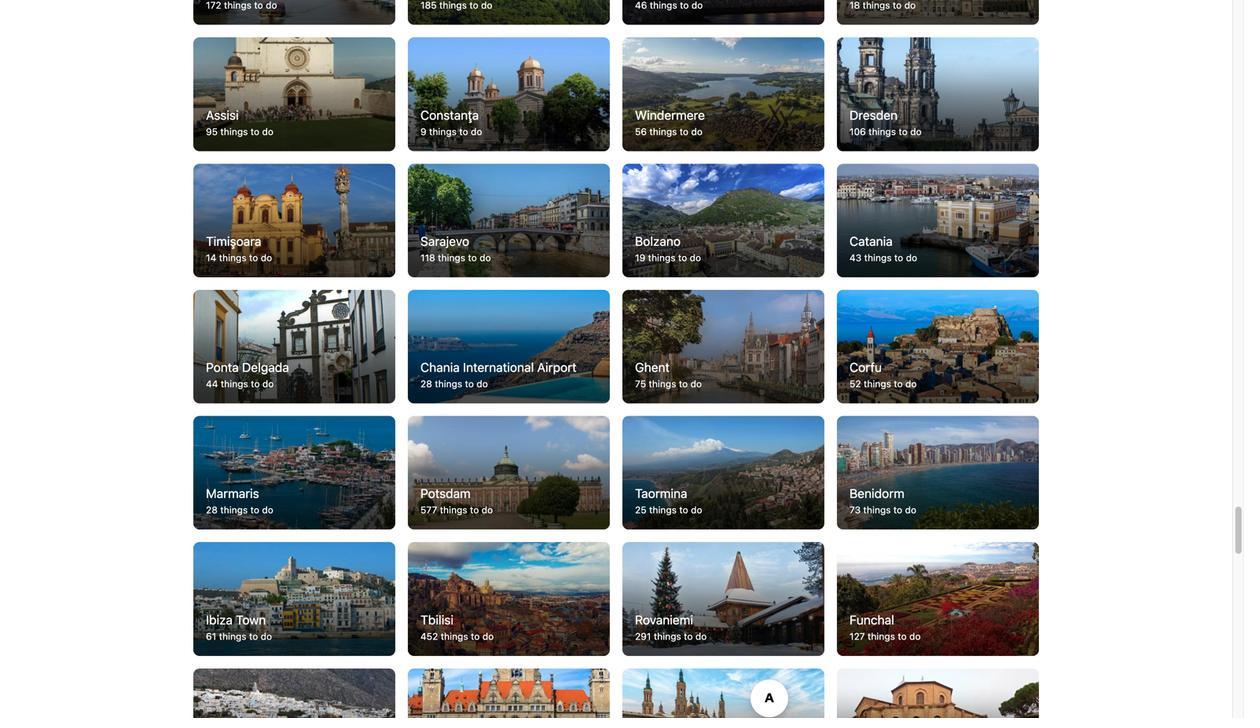 Task type: vqa. For each thing, say whether or not it's contained in the screenshot.
The 'Assisi 95 Things To Do'
yes



Task type: describe. For each thing, give the bounding box(es) containing it.
do for catania
[[906, 252, 918, 263]]

potsdam image
[[408, 416, 610, 530]]

to for corfu
[[894, 379, 903, 390]]

75
[[635, 379, 646, 390]]

corfu
[[850, 360, 882, 375]]

taormina
[[635, 486, 688, 501]]

windermere 56 things to do
[[635, 108, 705, 137]]

ponta delgada 44 things to do
[[206, 360, 289, 390]]

9
[[421, 126, 427, 137]]

to for marmaris
[[251, 505, 259, 516]]

do for funchal
[[910, 631, 921, 642]]

452
[[421, 631, 438, 642]]

52
[[850, 379, 861, 390]]

tbilisi 452 things to do
[[421, 613, 494, 642]]

to for constanţa
[[459, 126, 468, 137]]

benidorm 73 things to do
[[850, 486, 917, 516]]

things inside ponta delgada 44 things to do
[[221, 379, 248, 390]]

windermere
[[635, 108, 705, 122]]

things for funchal
[[868, 631, 896, 642]]

things inside ibiza town 61 things to do
[[219, 631, 247, 642]]

things for marmaris
[[220, 505, 248, 516]]

14
[[206, 252, 216, 263]]

hannover image
[[408, 669, 610, 719]]

funchal 127 things to do
[[850, 613, 921, 642]]

timişoara
[[206, 234, 261, 249]]

marmaris 28 things to do
[[206, 486, 273, 516]]

assisi
[[206, 108, 239, 122]]

to for bolzano
[[678, 252, 687, 263]]

funchal
[[850, 613, 895, 628]]

marmaris
[[206, 486, 259, 501]]

do for potsdam
[[482, 505, 493, 516]]

do for assisi
[[262, 126, 274, 137]]

ghent image
[[623, 290, 825, 404]]

ponta
[[206, 360, 239, 375]]

tbilisi
[[421, 613, 454, 628]]

ibiza town 61 things to do
[[206, 613, 272, 642]]

sarajevo
[[421, 234, 470, 249]]

577
[[421, 505, 437, 516]]

potsdam 577 things to do
[[421, 486, 493, 516]]

windermere image
[[623, 37, 825, 151]]

28 inside marmaris 28 things to do
[[206, 505, 218, 516]]

constanţa 9 things to do
[[421, 108, 482, 137]]

to for taormina
[[680, 505, 689, 516]]

ghent 75 things to do
[[635, 360, 702, 390]]

dresden image
[[837, 37, 1039, 151]]

127
[[850, 631, 865, 642]]

constanţa image
[[408, 37, 610, 151]]

sarajevo image
[[408, 164, 610, 277]]

do inside ibiza town 61 things to do
[[261, 631, 272, 642]]

rovaniemi image
[[623, 543, 825, 656]]

things for corfu
[[864, 379, 892, 390]]

things for windermere
[[650, 126, 677, 137]]

tbilisi image
[[408, 543, 610, 656]]

ravenna image
[[837, 669, 1039, 719]]

bolzano 19 things to do
[[635, 234, 701, 263]]

taormina 25 things to do
[[635, 486, 703, 516]]

ghent
[[635, 360, 670, 375]]

do for rovaniemi
[[696, 631, 707, 642]]

do for corfu
[[906, 379, 917, 390]]

things for tbilisi
[[441, 631, 468, 642]]

potsdam
[[421, 486, 471, 501]]

things for ghent
[[649, 379, 677, 390]]

44
[[206, 379, 218, 390]]

things for sarajevo
[[438, 252, 466, 263]]

marmaris image
[[193, 416, 395, 530]]

to for potsdam
[[470, 505, 479, 516]]

chania international airport 28 things to do
[[421, 360, 577, 390]]

to for timişoara
[[249, 252, 258, 263]]

bristol image
[[193, 0, 395, 25]]

to for rovaniemi
[[684, 631, 693, 642]]

56
[[635, 126, 647, 137]]



Task type: locate. For each thing, give the bounding box(es) containing it.
118
[[421, 252, 435, 263]]

to down taormina
[[680, 505, 689, 516]]

to down bolzano
[[678, 252, 687, 263]]

do inside "dresden 106 things to do"
[[911, 126, 922, 137]]

catania
[[850, 234, 893, 249]]

constanţa
[[421, 108, 479, 122]]

to for windermere
[[680, 126, 689, 137]]

things down bolzano
[[648, 252, 676, 263]]

things down ponta
[[221, 379, 248, 390]]

funchal image
[[837, 543, 1039, 656]]

to right 127 at the bottom right
[[898, 631, 907, 642]]

to inside constanţa 9 things to do
[[459, 126, 468, 137]]

28 down the "marmaris"
[[206, 505, 218, 516]]

do
[[262, 126, 274, 137], [471, 126, 482, 137], [692, 126, 703, 137], [911, 126, 922, 137], [261, 252, 272, 263], [480, 252, 491, 263], [690, 252, 701, 263], [906, 252, 918, 263], [263, 379, 274, 390], [477, 379, 488, 390], [691, 379, 702, 390], [906, 379, 917, 390], [262, 505, 273, 516], [482, 505, 493, 516], [691, 505, 703, 516], [905, 505, 917, 516], [261, 631, 272, 642], [483, 631, 494, 642], [696, 631, 707, 642], [910, 631, 921, 642]]

do for ghent
[[691, 379, 702, 390]]

to
[[251, 126, 260, 137], [459, 126, 468, 137], [680, 126, 689, 137], [899, 126, 908, 137], [249, 252, 258, 263], [468, 252, 477, 263], [678, 252, 687, 263], [895, 252, 904, 263], [251, 379, 260, 390], [465, 379, 474, 390], [679, 379, 688, 390], [894, 379, 903, 390], [251, 505, 259, 516], [470, 505, 479, 516], [680, 505, 689, 516], [894, 505, 903, 516], [249, 631, 258, 642], [471, 631, 480, 642], [684, 631, 693, 642], [898, 631, 907, 642]]

to down sarajevo
[[468, 252, 477, 263]]

things for benidorm
[[864, 505, 891, 516]]

to right the 106
[[899, 126, 908, 137]]

to down town
[[249, 631, 258, 642]]

do inside ghent 75 things to do
[[691, 379, 702, 390]]

dresden
[[850, 108, 898, 122]]

things for taormina
[[649, 505, 677, 516]]

things inside timişoara 14 things to do
[[219, 252, 247, 263]]

to for benidorm
[[894, 505, 903, 516]]

to down 'windermere'
[[680, 126, 689, 137]]

things inside potsdam 577 things to do
[[440, 505, 468, 516]]

emporio santorini image
[[193, 669, 395, 719]]

benidorm image
[[837, 416, 1039, 530]]

do inside bolzano 19 things to do
[[690, 252, 701, 263]]

chania
[[421, 360, 460, 375]]

to down international
[[465, 379, 474, 390]]

do inside sarajevo 118 things to do
[[480, 252, 491, 263]]

19
[[635, 252, 646, 263]]

international
[[463, 360, 534, 375]]

do for marmaris
[[262, 505, 273, 516]]

95
[[206, 126, 218, 137]]

to right 95
[[251, 126, 260, 137]]

timişoara image
[[193, 164, 395, 277]]

to right 75
[[679, 379, 688, 390]]

delgada
[[242, 360, 289, 375]]

to inside "dresden 106 things to do"
[[899, 126, 908, 137]]

ibiza
[[206, 613, 233, 628]]

0 horizontal spatial 28
[[206, 505, 218, 516]]

ponta delgada image
[[193, 290, 395, 404]]

rovaniemi
[[635, 613, 693, 628]]

do for dresden
[[911, 126, 922, 137]]

to inside chania international airport 28 things to do
[[465, 379, 474, 390]]

0 vertical spatial 28
[[421, 379, 432, 390]]

28 inside chania international airport 28 things to do
[[421, 379, 432, 390]]

1 vertical spatial 28
[[206, 505, 218, 516]]

25
[[635, 505, 647, 516]]

do for windermere
[[692, 126, 703, 137]]

things down sarajevo
[[438, 252, 466, 263]]

to inside ghent 75 things to do
[[679, 379, 688, 390]]

291
[[635, 631, 651, 642]]

things inside chania international airport 28 things to do
[[435, 379, 463, 390]]

do inside tbilisi 452 things to do
[[483, 631, 494, 642]]

to inside bolzano 19 things to do
[[678, 252, 687, 263]]

things inside corfu 52 things to do
[[864, 379, 892, 390]]

airport
[[537, 360, 577, 375]]

corfu image
[[837, 290, 1039, 404]]

to down rovaniemi
[[684, 631, 693, 642]]

things inside windermere 56 things to do
[[650, 126, 677, 137]]

do inside timişoara 14 things to do
[[261, 252, 272, 263]]

do inside corfu 52 things to do
[[906, 379, 917, 390]]

garda image
[[408, 0, 610, 25]]

do inside potsdam 577 things to do
[[482, 505, 493, 516]]

do inside chania international airport 28 things to do
[[477, 379, 488, 390]]

things down catania
[[865, 252, 892, 263]]

zaragoza image
[[623, 669, 825, 719]]

things down assisi
[[220, 126, 248, 137]]

bolzano image
[[623, 164, 825, 277]]

to for ghent
[[679, 379, 688, 390]]

assisi image
[[193, 37, 395, 151]]

to inside catania 43 things to do
[[895, 252, 904, 263]]

things inside funchal 127 things to do
[[868, 631, 896, 642]]

things for constanţa
[[429, 126, 457, 137]]

things down constanţa
[[429, 126, 457, 137]]

things for rovaniemi
[[654, 631, 682, 642]]

28 down chania
[[421, 379, 432, 390]]

rovaniemi 291 things to do
[[635, 613, 707, 642]]

do inside rovaniemi 291 things to do
[[696, 631, 707, 642]]

taormina image
[[623, 416, 825, 530]]

catania image
[[837, 164, 1039, 277]]

to inside taormina 25 things to do
[[680, 505, 689, 516]]

things inside taormina 25 things to do
[[649, 505, 677, 516]]

dresden 106 things to do
[[850, 108, 922, 137]]

to for sarajevo
[[468, 252, 477, 263]]

things down 'windermere'
[[650, 126, 677, 137]]

things inside marmaris 28 things to do
[[220, 505, 248, 516]]

do for constanţa
[[471, 126, 482, 137]]

to inside corfu 52 things to do
[[894, 379, 903, 390]]

to inside tbilisi 452 things to do
[[471, 631, 480, 642]]

assisi 95 things to do
[[206, 108, 274, 137]]

to for tbilisi
[[471, 631, 480, 642]]

to inside ponta delgada 44 things to do
[[251, 379, 260, 390]]

to inside benidorm 73 things to do
[[894, 505, 903, 516]]

do inside benidorm 73 things to do
[[905, 505, 917, 516]]

to right 52
[[894, 379, 903, 390]]

to inside sarajevo 118 things to do
[[468, 252, 477, 263]]

to right 452
[[471, 631, 480, 642]]

dijon image
[[837, 0, 1039, 25]]

to for funchal
[[898, 631, 907, 642]]

things down dresden
[[869, 126, 896, 137]]

do inside constanţa 9 things to do
[[471, 126, 482, 137]]

do for timişoara
[[261, 252, 272, 263]]

things down rovaniemi
[[654, 631, 682, 642]]

do for bolzano
[[690, 252, 701, 263]]

to inside windermere 56 things to do
[[680, 126, 689, 137]]

61
[[206, 631, 216, 642]]

things inside rovaniemi 291 things to do
[[654, 631, 682, 642]]

to down the "marmaris"
[[251, 505, 259, 516]]

106
[[850, 126, 866, 137]]

bolzano
[[635, 234, 681, 249]]

things for catania
[[865, 252, 892, 263]]

town
[[236, 613, 266, 628]]

things down timişoara at left
[[219, 252, 247, 263]]

things inside bolzano 19 things to do
[[648, 252, 676, 263]]

things inside "dresden 106 things to do"
[[869, 126, 896, 137]]

do inside assisi 95 things to do
[[262, 126, 274, 137]]

to inside assisi 95 things to do
[[251, 126, 260, 137]]

sarajevo 118 things to do
[[421, 234, 491, 263]]

cádiz image
[[623, 0, 825, 25]]

things down the "marmaris"
[[220, 505, 248, 516]]

to inside rovaniemi 291 things to do
[[684, 631, 693, 642]]

things for timişoara
[[219, 252, 247, 263]]

to down timişoara at left
[[249, 252, 258, 263]]

things down benidorm
[[864, 505, 891, 516]]

do inside ponta delgada 44 things to do
[[263, 379, 274, 390]]

things down ghent
[[649, 379, 677, 390]]

things inside assisi 95 things to do
[[220, 126, 248, 137]]

things down chania
[[435, 379, 463, 390]]

things inside constanţa 9 things to do
[[429, 126, 457, 137]]

things down the ibiza
[[219, 631, 247, 642]]

73
[[850, 505, 861, 516]]

do for tbilisi
[[483, 631, 494, 642]]

to inside timişoara 14 things to do
[[249, 252, 258, 263]]

things for potsdam
[[440, 505, 468, 516]]

to down the potsdam
[[470, 505, 479, 516]]

to down benidorm
[[894, 505, 903, 516]]

do inside taormina 25 things to do
[[691, 505, 703, 516]]

to down delgada
[[251, 379, 260, 390]]

things down funchal
[[868, 631, 896, 642]]

do for sarajevo
[[480, 252, 491, 263]]

to inside funchal 127 things to do
[[898, 631, 907, 642]]

things for dresden
[[869, 126, 896, 137]]

do inside marmaris 28 things to do
[[262, 505, 273, 516]]

to inside potsdam 577 things to do
[[470, 505, 479, 516]]

things inside ghent 75 things to do
[[649, 379, 677, 390]]

timişoara 14 things to do
[[206, 234, 272, 263]]

things inside tbilisi 452 things to do
[[441, 631, 468, 642]]

43
[[850, 252, 862, 263]]

to for catania
[[895, 252, 904, 263]]

things down tbilisi
[[441, 631, 468, 642]]

things inside sarajevo 118 things to do
[[438, 252, 466, 263]]

do for taormina
[[691, 505, 703, 516]]

things down the potsdam
[[440, 505, 468, 516]]

chania international airport image
[[408, 290, 610, 404]]

to inside ibiza town 61 things to do
[[249, 631, 258, 642]]

things for bolzano
[[648, 252, 676, 263]]

things for assisi
[[220, 126, 248, 137]]

ibiza town image
[[193, 543, 395, 656]]

things inside catania 43 things to do
[[865, 252, 892, 263]]

do for benidorm
[[905, 505, 917, 516]]

things
[[220, 126, 248, 137], [429, 126, 457, 137], [650, 126, 677, 137], [869, 126, 896, 137], [219, 252, 247, 263], [438, 252, 466, 263], [648, 252, 676, 263], [865, 252, 892, 263], [221, 379, 248, 390], [435, 379, 463, 390], [649, 379, 677, 390], [864, 379, 892, 390], [220, 505, 248, 516], [440, 505, 468, 516], [649, 505, 677, 516], [864, 505, 891, 516], [219, 631, 247, 642], [441, 631, 468, 642], [654, 631, 682, 642], [868, 631, 896, 642]]

catania 43 things to do
[[850, 234, 918, 263]]

28
[[421, 379, 432, 390], [206, 505, 218, 516]]

to for dresden
[[899, 126, 908, 137]]

benidorm
[[850, 486, 905, 501]]

do inside funchal 127 things to do
[[910, 631, 921, 642]]

things down corfu
[[864, 379, 892, 390]]

to for assisi
[[251, 126, 260, 137]]

to right the "43"
[[895, 252, 904, 263]]

things down taormina
[[649, 505, 677, 516]]

1 horizontal spatial 28
[[421, 379, 432, 390]]

do inside catania 43 things to do
[[906, 252, 918, 263]]

corfu 52 things to do
[[850, 360, 917, 390]]

to inside marmaris 28 things to do
[[251, 505, 259, 516]]

to down constanţa
[[459, 126, 468, 137]]

do inside windermere 56 things to do
[[692, 126, 703, 137]]

things inside benidorm 73 things to do
[[864, 505, 891, 516]]



